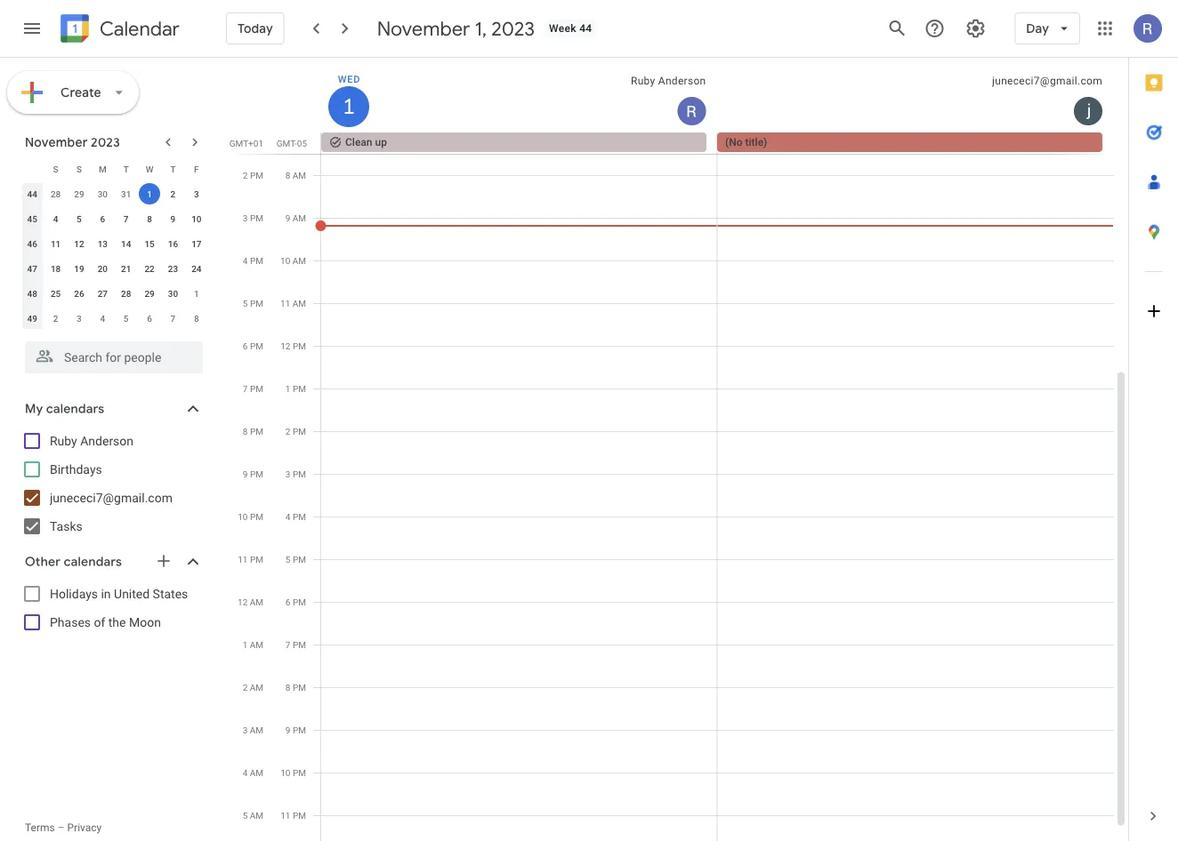 Task type: locate. For each thing, give the bounding box(es) containing it.
ruby inside 1 column header
[[631, 75, 656, 87]]

0 horizontal spatial t
[[123, 164, 129, 174]]

1 vertical spatial 30
[[168, 288, 178, 299]]

0 horizontal spatial 6 pm
[[243, 341, 263, 352]]

4 am
[[243, 768, 263, 779]]

states
[[153, 587, 188, 602]]

0 vertical spatial 10 pm
[[238, 512, 263, 522]]

0 vertical spatial 5 pm
[[243, 298, 263, 309]]

0 vertical spatial 29
[[74, 189, 84, 199]]

0 vertical spatial anderson
[[658, 75, 706, 87]]

am down 9 am
[[293, 255, 306, 266]]

1 horizontal spatial 7 pm
[[286, 640, 306, 651]]

ruby anderson inside my calendars list
[[50, 434, 134, 449]]

create
[[61, 85, 101, 101]]

31
[[121, 189, 131, 199]]

1 vertical spatial 44
[[27, 189, 37, 199]]

10 pm
[[238, 512, 263, 522], [281, 768, 306, 779]]

the
[[108, 615, 126, 630]]

26
[[74, 288, 84, 299]]

junececi7@gmail.com down the birthdays
[[50, 491, 173, 506]]

12 for 12 pm
[[281, 341, 291, 352]]

9 inside row
[[171, 214, 176, 224]]

44
[[579, 22, 592, 35], [27, 189, 37, 199]]

1 vertical spatial 8 pm
[[286, 683, 306, 693]]

am down 3 am
[[250, 768, 263, 779]]

1 horizontal spatial 2 pm
[[286, 426, 306, 437]]

1 horizontal spatial t
[[170, 164, 176, 174]]

1
[[342, 93, 354, 121], [147, 189, 152, 199], [194, 288, 199, 299], [286, 384, 291, 394], [243, 640, 248, 651]]

am up 3 am
[[250, 683, 263, 693]]

25 element
[[45, 283, 66, 304]]

1 column header
[[321, 58, 718, 133]]

calendars up in in the bottom of the page
[[64, 554, 122, 570]]

29 inside 29 element
[[145, 288, 155, 299]]

december 4 element
[[92, 308, 113, 329]]

1 vertical spatial 5 pm
[[286, 554, 306, 565]]

junececi7@gmail.com
[[992, 75, 1103, 87], [50, 491, 173, 506]]

row group containing 44
[[20, 182, 208, 331]]

tab list
[[1129, 58, 1178, 792]]

wednesday, november 1, today element
[[328, 86, 369, 127]]

1 horizontal spatial 6 pm
[[286, 597, 306, 608]]

10 up 17
[[191, 214, 202, 224]]

1 vertical spatial ruby
[[50, 434, 77, 449]]

1 right 30 element
[[194, 288, 199, 299]]

am for 12 am
[[250, 597, 263, 608]]

1 vertical spatial ruby anderson
[[50, 434, 134, 449]]

terms – privacy
[[25, 822, 102, 835]]

calendar heading
[[96, 16, 180, 41]]

15 element
[[139, 233, 160, 255]]

am up 1 am
[[250, 597, 263, 608]]

2 horizontal spatial 12
[[281, 341, 291, 352]]

1 horizontal spatial 8 pm
[[286, 683, 306, 693]]

29 inside october 29 element
[[74, 189, 84, 199]]

terms link
[[25, 822, 55, 835]]

0 vertical spatial 9 pm
[[243, 469, 263, 480]]

29 element
[[139, 283, 160, 304]]

2023 up m
[[91, 134, 120, 150]]

add other calendars image
[[155, 553, 173, 570]]

4 pm
[[243, 255, 263, 266], [286, 512, 306, 522]]

pm
[[250, 170, 263, 181], [250, 213, 263, 223], [250, 255, 263, 266], [250, 298, 263, 309], [250, 341, 263, 352], [293, 341, 306, 352], [250, 384, 263, 394], [293, 384, 306, 394], [250, 426, 263, 437], [293, 426, 306, 437], [250, 469, 263, 480], [293, 469, 306, 480], [250, 512, 263, 522], [293, 512, 306, 522], [250, 554, 263, 565], [293, 554, 306, 565], [293, 597, 306, 608], [293, 640, 306, 651], [293, 683, 306, 693], [293, 725, 306, 736], [293, 768, 306, 779], [293, 811, 306, 821]]

privacy link
[[67, 822, 102, 835]]

24
[[191, 263, 202, 274]]

28 inside 28 element
[[121, 288, 131, 299]]

17
[[191, 239, 202, 249]]

7 pm left 1 pm
[[243, 384, 263, 394]]

7 right 1 am
[[286, 640, 291, 651]]

28 inside october 28 element
[[51, 189, 61, 199]]

gmt-05
[[277, 138, 307, 149]]

1 vertical spatial 2 pm
[[286, 426, 306, 437]]

w
[[146, 164, 153, 174]]

am up 2 am
[[250, 640, 263, 651]]

23 element
[[162, 258, 184, 279]]

12 element
[[68, 233, 90, 255]]

6 right 12 am
[[286, 597, 291, 608]]

11 pm right "5 am" at the left bottom
[[281, 811, 306, 821]]

1 vertical spatial 4 pm
[[286, 512, 306, 522]]

1 for 1 pm
[[286, 384, 291, 394]]

1 vertical spatial 6 pm
[[286, 597, 306, 608]]

november up october 28 element
[[25, 134, 88, 150]]

junececi7@gmail.com down day popup button
[[992, 75, 1103, 87]]

0 horizontal spatial 12
[[74, 239, 84, 249]]

0 vertical spatial 30
[[98, 189, 108, 199]]

0 horizontal spatial 29
[[74, 189, 84, 199]]

5 pm
[[243, 298, 263, 309], [286, 554, 306, 565]]

row group inside the "november 2023" grid
[[20, 182, 208, 331]]

1 down '12 pm'
[[286, 384, 291, 394]]

november left 1,
[[377, 16, 470, 41]]

9
[[285, 213, 290, 223], [171, 214, 176, 224], [243, 469, 248, 480], [286, 725, 291, 736]]

t right m
[[123, 164, 129, 174]]

0 horizontal spatial s
[[53, 164, 58, 174]]

21 element
[[115, 258, 137, 279]]

1 horizontal spatial 44
[[579, 22, 592, 35]]

2 right the 1 cell
[[171, 189, 176, 199]]

18 element
[[45, 258, 66, 279]]

0 vertical spatial 44
[[579, 22, 592, 35]]

12 right 11 element
[[74, 239, 84, 249]]

0 vertical spatial junececi7@gmail.com
[[992, 75, 1103, 87]]

30 for 30 element
[[168, 288, 178, 299]]

s left m
[[76, 164, 82, 174]]

6 pm right 12 am
[[286, 597, 306, 608]]

december 3 element
[[68, 308, 90, 329]]

30
[[98, 189, 108, 199], [168, 288, 178, 299]]

6 left '12 pm'
[[243, 341, 248, 352]]

2 down 1 pm
[[286, 426, 291, 437]]

8 am
[[285, 170, 306, 181]]

other calendars list
[[4, 580, 221, 637]]

23
[[168, 263, 178, 274]]

0 horizontal spatial 5 pm
[[243, 298, 263, 309]]

1 vertical spatial 11 pm
[[281, 811, 306, 821]]

row
[[313, 133, 1128, 154], [20, 157, 208, 182], [20, 182, 208, 206], [20, 206, 208, 231], [20, 231, 208, 256], [20, 256, 208, 281], [20, 281, 208, 306], [20, 306, 208, 331]]

t
[[123, 164, 129, 174], [170, 164, 176, 174]]

28 left october 29 element
[[51, 189, 61, 199]]

1 horizontal spatial ruby anderson
[[631, 75, 706, 87]]

1 vertical spatial junececi7@gmail.com
[[50, 491, 173, 506]]

am down 05
[[293, 170, 306, 181]]

48
[[27, 288, 37, 299]]

row containing 47
[[20, 256, 208, 281]]

0 horizontal spatial november
[[25, 134, 88, 150]]

1 vertical spatial 10 pm
[[281, 768, 306, 779]]

28 for october 28 element
[[51, 189, 61, 199]]

my calendars
[[25, 401, 104, 417]]

12 up 1 am
[[238, 597, 248, 608]]

44 right week
[[579, 22, 592, 35]]

0 horizontal spatial 4 pm
[[243, 255, 263, 266]]

1 inside wed 1
[[342, 93, 354, 121]]

28 right 27 element
[[121, 288, 131, 299]]

s up october 28 element
[[53, 164, 58, 174]]

7 pm right 1 am
[[286, 640, 306, 651]]

0 horizontal spatial 44
[[27, 189, 37, 199]]

1 vertical spatial 12
[[281, 341, 291, 352]]

1 vertical spatial 2023
[[91, 134, 120, 150]]

3
[[194, 189, 199, 199], [243, 213, 248, 223], [77, 313, 82, 324], [286, 469, 291, 480], [243, 725, 248, 736]]

6 pm
[[243, 341, 263, 352], [286, 597, 306, 608]]

2 pm down 1 pm
[[286, 426, 306, 437]]

am
[[293, 170, 306, 181], [293, 213, 306, 223], [293, 255, 306, 266], [293, 298, 306, 309], [250, 597, 263, 608], [250, 640, 263, 651], [250, 683, 263, 693], [250, 725, 263, 736], [250, 768, 263, 779], [250, 811, 263, 821]]

0 vertical spatial 3 pm
[[243, 213, 263, 223]]

14 element
[[115, 233, 137, 255]]

0 horizontal spatial junececi7@gmail.com
[[50, 491, 173, 506]]

0 horizontal spatial 30
[[98, 189, 108, 199]]

49
[[27, 313, 37, 324]]

12 for 12 am
[[238, 597, 248, 608]]

0 vertical spatial 2 pm
[[243, 170, 263, 181]]

row containing 48
[[20, 281, 208, 306]]

18
[[51, 263, 61, 274]]

5
[[77, 214, 82, 224], [243, 298, 248, 309], [124, 313, 129, 324], [286, 554, 291, 565], [243, 811, 248, 821]]

24 element
[[186, 258, 207, 279]]

other calendars
[[25, 554, 122, 570]]

10 pm right 4 am at the bottom of page
[[281, 768, 306, 779]]

privacy
[[67, 822, 102, 835]]

2 pm
[[243, 170, 263, 181], [286, 426, 306, 437]]

october 28 element
[[45, 183, 66, 205]]

0 vertical spatial calendars
[[46, 401, 104, 417]]

settings menu image
[[965, 18, 986, 39]]

1 horizontal spatial 9 pm
[[286, 725, 306, 736]]

ruby
[[631, 75, 656, 87], [50, 434, 77, 449]]

am down 4 am at the bottom of page
[[250, 811, 263, 821]]

0 vertical spatial 7 pm
[[243, 384, 263, 394]]

1 horizontal spatial 3 pm
[[286, 469, 306, 480]]

week
[[549, 22, 577, 35]]

1 horizontal spatial anderson
[[658, 75, 706, 87]]

3 pm left 9 am
[[243, 213, 263, 223]]

0 vertical spatial 8 pm
[[243, 426, 263, 437]]

main drawer image
[[21, 18, 43, 39]]

0 vertical spatial november
[[377, 16, 470, 41]]

30 right october 29 element
[[98, 189, 108, 199]]

30 element
[[162, 283, 184, 304]]

t right w
[[170, 164, 176, 174]]

29 for 29 element
[[145, 288, 155, 299]]

13 element
[[92, 233, 113, 255]]

3 am
[[243, 725, 263, 736]]

30 right 29 element
[[168, 288, 178, 299]]

1 horizontal spatial 12
[[238, 597, 248, 608]]

row group
[[20, 182, 208, 331]]

None search field
[[0, 335, 221, 374]]

1 down 12 am
[[243, 640, 248, 651]]

calendars right my
[[46, 401, 104, 417]]

1 horizontal spatial ruby
[[631, 75, 656, 87]]

december 1 element
[[186, 283, 207, 304]]

1 vertical spatial 9 pm
[[286, 725, 306, 736]]

28
[[51, 189, 61, 199], [121, 288, 131, 299]]

9 pm
[[243, 469, 263, 480], [286, 725, 306, 736]]

20 element
[[92, 258, 113, 279]]

4
[[53, 214, 58, 224], [243, 255, 248, 266], [100, 313, 105, 324], [286, 512, 291, 522], [243, 768, 248, 779]]

1 horizontal spatial 28
[[121, 288, 131, 299]]

m
[[99, 164, 107, 174]]

Search for people text field
[[36, 342, 192, 374]]

21
[[121, 263, 131, 274]]

44 left october 28 element
[[27, 189, 37, 199]]

5 am
[[243, 811, 263, 821]]

row containing clean up
[[313, 133, 1128, 154]]

11 pm up 12 am
[[238, 554, 263, 565]]

11
[[51, 239, 61, 249], [280, 298, 290, 309], [238, 554, 248, 565], [281, 811, 291, 821]]

1 vertical spatial 3 pm
[[286, 469, 306, 480]]

1 inside cell
[[147, 189, 152, 199]]

am for 4 am
[[250, 768, 263, 779]]

november 1, 2023
[[377, 16, 535, 41]]

1 horizontal spatial november
[[377, 16, 470, 41]]

1 vertical spatial 29
[[145, 288, 155, 299]]

1 vertical spatial 7 pm
[[286, 640, 306, 651]]

12 down 11 am
[[281, 341, 291, 352]]

10 pm up 12 am
[[238, 512, 263, 522]]

terms
[[25, 822, 55, 835]]

0 horizontal spatial 10 pm
[[238, 512, 263, 522]]

1 s from the left
[[53, 164, 58, 174]]

november
[[377, 16, 470, 41], [25, 134, 88, 150]]

november 2023 grid
[[17, 157, 208, 331]]

1 for 1, today element
[[147, 189, 152, 199]]

1 horizontal spatial 29
[[145, 288, 155, 299]]

row inside 1 grid
[[313, 133, 1128, 154]]

0 vertical spatial 6 pm
[[243, 341, 263, 352]]

2023 right 1,
[[491, 16, 535, 41]]

0 horizontal spatial 28
[[51, 189, 61, 199]]

today button
[[226, 7, 285, 50]]

7 left 1 pm
[[243, 384, 248, 394]]

3 pm down 1 pm
[[286, 469, 306, 480]]

6 pm left '12 pm'
[[243, 341, 263, 352]]

am up '12 pm'
[[293, 298, 306, 309]]

3 pm
[[243, 213, 263, 223], [286, 469, 306, 480]]

11 right "5 am" at the left bottom
[[281, 811, 291, 821]]

12 inside "element"
[[74, 239, 84, 249]]

of
[[94, 615, 105, 630]]

0 vertical spatial ruby anderson
[[631, 75, 706, 87]]

11 right 46
[[51, 239, 61, 249]]

0 horizontal spatial ruby
[[50, 434, 77, 449]]

am for 1 am
[[250, 640, 263, 651]]

2 vertical spatial 12
[[238, 597, 248, 608]]

0 horizontal spatial 2023
[[91, 134, 120, 150]]

1 horizontal spatial s
[[76, 164, 82, 174]]

0 horizontal spatial 3 pm
[[243, 213, 263, 223]]

ruby anderson inside 1 column header
[[631, 75, 706, 87]]

9 am
[[285, 213, 306, 223]]

0 horizontal spatial 7 pm
[[243, 384, 263, 394]]

8 inside "element"
[[194, 313, 199, 324]]

29 right october 28 element
[[74, 189, 84, 199]]

0 horizontal spatial 9 pm
[[243, 469, 263, 480]]

29 for october 29 element
[[74, 189, 84, 199]]

12 pm
[[281, 341, 306, 352]]

october 30 element
[[92, 183, 113, 205]]

1 vertical spatial 28
[[121, 288, 131, 299]]

calendars for my calendars
[[46, 401, 104, 417]]

1,
[[475, 16, 487, 41]]

10 inside the "november 2023" grid
[[191, 214, 202, 224]]

10 up 11 am
[[280, 255, 290, 266]]

1 vertical spatial anderson
[[80, 434, 134, 449]]

0 horizontal spatial 11 pm
[[238, 554, 263, 565]]

moon
[[129, 615, 161, 630]]

29 right 28 element
[[145, 288, 155, 299]]

calendar
[[100, 16, 180, 41]]

1 vertical spatial november
[[25, 134, 88, 150]]

2 pm down gmt+01
[[243, 170, 263, 181]]

am down 2 am
[[250, 725, 263, 736]]

1 horizontal spatial 30
[[168, 288, 178, 299]]

am down 8 am
[[293, 213, 306, 223]]

0 horizontal spatial ruby anderson
[[50, 434, 134, 449]]

8
[[285, 170, 290, 181], [147, 214, 152, 224], [194, 313, 199, 324], [243, 426, 248, 437], [286, 683, 291, 693]]

1 right the october 31 element
[[147, 189, 152, 199]]

1 vertical spatial calendars
[[64, 554, 122, 570]]

other
[[25, 554, 61, 570]]

1 horizontal spatial 2023
[[491, 16, 535, 41]]

united
[[114, 587, 150, 602]]

1 down wed
[[342, 93, 354, 121]]

2
[[243, 170, 248, 181], [171, 189, 176, 199], [53, 313, 58, 324], [286, 426, 291, 437], [243, 683, 248, 693]]

1 horizontal spatial junececi7@gmail.com
[[992, 75, 1103, 87]]

phases
[[50, 615, 91, 630]]

clean up
[[345, 136, 387, 149]]

0 horizontal spatial anderson
[[80, 434, 134, 449]]

0 vertical spatial 11 pm
[[238, 554, 263, 565]]

7 pm
[[243, 384, 263, 394], [286, 640, 306, 651]]

0 vertical spatial 28
[[51, 189, 61, 199]]

am for 11 am
[[293, 298, 306, 309]]

0 vertical spatial ruby
[[631, 75, 656, 87]]

29
[[74, 189, 84, 199], [145, 288, 155, 299]]

0 vertical spatial 12
[[74, 239, 84, 249]]



Task type: vqa. For each thing, say whether or not it's contained in the screenshot.
heading
no



Task type: describe. For each thing, give the bounding box(es) containing it.
today
[[238, 20, 273, 36]]

3 up the 10 element
[[194, 189, 199, 199]]

2 s from the left
[[76, 164, 82, 174]]

11 element
[[45, 233, 66, 255]]

junececi7@gmail.com inside my calendars list
[[50, 491, 173, 506]]

row containing 46
[[20, 231, 208, 256]]

1 t from the left
[[123, 164, 129, 174]]

title)
[[745, 136, 767, 149]]

44 inside row
[[27, 189, 37, 199]]

7 left "december 8" "element"
[[171, 313, 176, 324]]

–
[[58, 822, 65, 835]]

11 down 10 am
[[280, 298, 290, 309]]

holidays in united states
[[50, 587, 188, 602]]

my calendars list
[[4, 427, 221, 541]]

october 31 element
[[115, 183, 137, 205]]

0 horizontal spatial 8 pm
[[243, 426, 263, 437]]

27 element
[[92, 283, 113, 304]]

junececi7@gmail.com inside 1 grid
[[992, 75, 1103, 87]]

16
[[168, 239, 178, 249]]

up
[[375, 136, 387, 149]]

1 am
[[243, 640, 263, 651]]

november for november 1, 2023
[[377, 16, 470, 41]]

december 2 element
[[45, 308, 66, 329]]

0 vertical spatial 4 pm
[[243, 255, 263, 266]]

0 vertical spatial 2023
[[491, 16, 535, 41]]

3 left "december 4" element
[[77, 313, 82, 324]]

6 right 'december 5' element
[[147, 313, 152, 324]]

phases of the moon
[[50, 615, 161, 630]]

am for 2 am
[[250, 683, 263, 693]]

am for 8 am
[[293, 170, 306, 181]]

3 right the 10 element
[[243, 213, 248, 223]]

(no
[[725, 136, 743, 149]]

0 horizontal spatial 2 pm
[[243, 170, 263, 181]]

15
[[145, 239, 155, 249]]

row containing 49
[[20, 306, 208, 331]]

28 element
[[115, 283, 137, 304]]

12 am
[[238, 597, 263, 608]]

2 left december 3 element
[[53, 313, 58, 324]]

47
[[27, 263, 37, 274]]

holidays
[[50, 587, 98, 602]]

22
[[145, 263, 155, 274]]

f
[[194, 164, 199, 174]]

11 inside row
[[51, 239, 61, 249]]

10 element
[[186, 208, 207, 230]]

1 cell
[[138, 182, 161, 206]]

day
[[1026, 20, 1049, 36]]

3 down 1 pm
[[286, 469, 291, 480]]

am for 10 am
[[293, 255, 306, 266]]

october 29 element
[[68, 183, 90, 205]]

17 element
[[186, 233, 207, 255]]

1 for 1 am
[[243, 640, 248, 651]]

create button
[[7, 71, 139, 114]]

20
[[98, 263, 108, 274]]

30 for october 30 element
[[98, 189, 108, 199]]

19 element
[[68, 258, 90, 279]]

10 right 4 am at the bottom of page
[[281, 768, 291, 779]]

gmt-
[[277, 138, 297, 149]]

calendars for other calendars
[[64, 554, 122, 570]]

ruby inside my calendars list
[[50, 434, 77, 449]]

in
[[101, 587, 111, 602]]

december 7 element
[[162, 308, 184, 329]]

26 element
[[68, 283, 90, 304]]

2 down gmt+01
[[243, 170, 248, 181]]

birthdays
[[50, 462, 102, 477]]

row containing s
[[20, 157, 208, 182]]

calendar element
[[57, 11, 180, 50]]

(no title)
[[725, 136, 767, 149]]

november 2023
[[25, 134, 120, 150]]

27
[[98, 288, 108, 299]]

12 for 12
[[74, 239, 84, 249]]

16 element
[[162, 233, 184, 255]]

anderson inside 1 column header
[[658, 75, 706, 87]]

10 am
[[280, 255, 306, 266]]

7 down the october 31 element
[[124, 214, 129, 224]]

1 horizontal spatial 4 pm
[[286, 512, 306, 522]]

13
[[98, 239, 108, 249]]

6 down october 30 element
[[100, 214, 105, 224]]

11 am
[[280, 298, 306, 309]]

row containing 44
[[20, 182, 208, 206]]

am for 3 am
[[250, 725, 263, 736]]

clean up button
[[321, 133, 707, 152]]

week 44
[[549, 22, 592, 35]]

wed 1
[[338, 73, 361, 121]]

22 element
[[139, 258, 160, 279]]

1 horizontal spatial 10 pm
[[281, 768, 306, 779]]

my calendars button
[[4, 395, 221, 424]]

1 horizontal spatial 5 pm
[[286, 554, 306, 565]]

day button
[[1015, 7, 1080, 50]]

10 up 12 am
[[238, 512, 248, 522]]

25
[[51, 288, 61, 299]]

05
[[297, 138, 307, 149]]

1, today element
[[139, 183, 160, 205]]

clean
[[345, 136, 372, 149]]

1 horizontal spatial 11 pm
[[281, 811, 306, 821]]

46
[[27, 239, 37, 249]]

other calendars button
[[4, 548, 221, 577]]

anderson inside my calendars list
[[80, 434, 134, 449]]

am for 5 am
[[250, 811, 263, 821]]

my
[[25, 401, 43, 417]]

1 for "december 1" element
[[194, 288, 199, 299]]

2 up 3 am
[[243, 683, 248, 693]]

1 pm
[[286, 384, 306, 394]]

(no title) button
[[717, 133, 1103, 152]]

19
[[74, 263, 84, 274]]

1 grid
[[228, 58, 1128, 842]]

december 5 element
[[115, 308, 137, 329]]

row containing 45
[[20, 206, 208, 231]]

gmt+01
[[229, 138, 263, 149]]

45
[[27, 214, 37, 224]]

11 up 12 am
[[238, 554, 248, 565]]

2 t from the left
[[170, 164, 176, 174]]

tasks
[[50, 519, 83, 534]]

am for 9 am
[[293, 213, 306, 223]]

december 6 element
[[139, 308, 160, 329]]

28 for 28 element
[[121, 288, 131, 299]]

december 8 element
[[186, 308, 207, 329]]

november for november 2023
[[25, 134, 88, 150]]

2 am
[[243, 683, 263, 693]]

3 down 2 am
[[243, 725, 248, 736]]

14
[[121, 239, 131, 249]]

wed
[[338, 73, 361, 85]]



